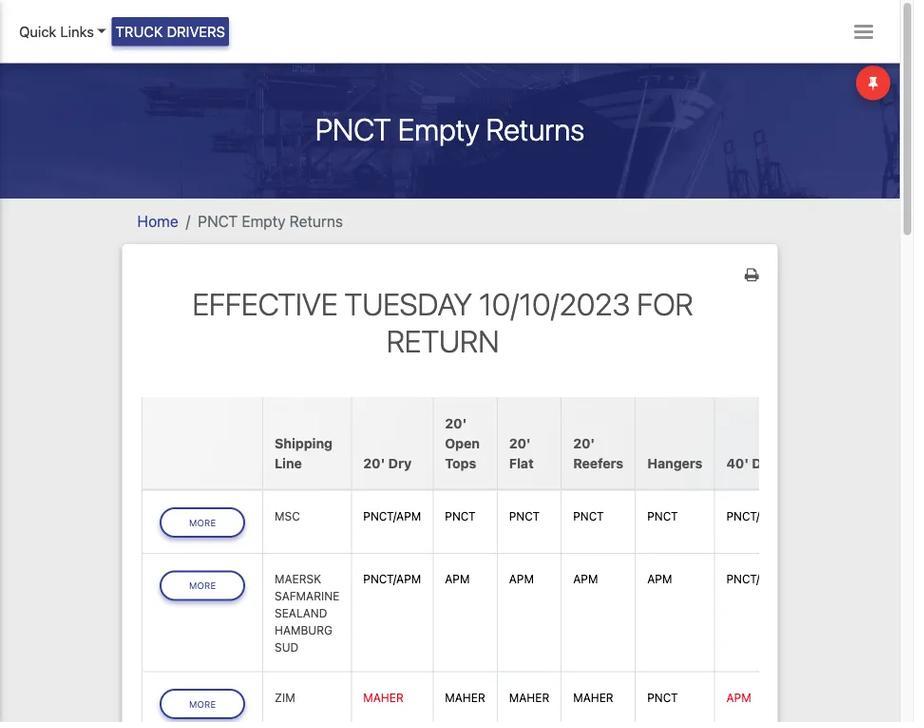 Task type: describe. For each thing, give the bounding box(es) containing it.
10/10/2023
[[479, 286, 630, 322]]

dry for 40' dry
[[752, 456, 775, 471]]

home link
[[137, 213, 178, 231]]

tuesday
[[345, 286, 472, 322]]

links
[[60, 23, 94, 40]]

truck drivers link
[[112, 17, 229, 46]]

20' for 20' dry
[[363, 456, 385, 471]]

sud
[[274, 641, 298, 654]]

20' for 20' reefers
[[573, 436, 595, 451]]

reefers
[[573, 456, 623, 471]]

sealand
[[274, 607, 327, 620]]

truck
[[116, 23, 163, 40]]

more for zim
[[188, 698, 215, 709]]

print image
[[745, 268, 759, 283]]

tops
[[445, 456, 476, 471]]

20' for 20' flat
[[509, 436, 530, 451]]

quick links link
[[19, 21, 106, 42]]

1 vertical spatial empty
[[242, 213, 286, 231]]

20' reefers
[[573, 436, 623, 471]]

msc
[[274, 510, 300, 523]]

drivers
[[167, 23, 225, 40]]

effective tuesday 10/10/2023 for return
[[192, 286, 693, 359]]

4 maher from the left
[[573, 691, 613, 704]]

home
[[137, 213, 178, 231]]

shipping
[[274, 436, 332, 451]]

truck drivers
[[116, 23, 225, 40]]

quick
[[19, 23, 56, 40]]

maersk safmarine sealand hamburg sud
[[274, 573, 339, 654]]

maersk
[[274, 573, 321, 586]]

effective
[[192, 286, 338, 322]]

more for msc
[[188, 517, 215, 528]]

0 horizontal spatial returns
[[290, 213, 343, 231]]

for
[[637, 286, 693, 322]]



Task type: locate. For each thing, give the bounding box(es) containing it.
returns
[[486, 111, 585, 147], [290, 213, 343, 231]]

pnct empty returns
[[315, 111, 585, 147], [198, 213, 343, 231]]

more button for maersk safmarine sealand hamburg sud
[[159, 571, 245, 601]]

0 horizontal spatial dry
[[388, 456, 411, 471]]

40' dry
[[726, 456, 775, 471]]

20' open tops
[[445, 416, 479, 471]]

1 horizontal spatial empty
[[398, 111, 479, 147]]

quick links
[[19, 23, 94, 40]]

dry
[[388, 456, 411, 471], [752, 456, 775, 471]]

0 vertical spatial more
[[188, 517, 215, 528]]

dry left tops
[[388, 456, 411, 471]]

2 vertical spatial more button
[[159, 689, 245, 719]]

20' up open
[[445, 416, 466, 432]]

20' for 20' open tops
[[445, 416, 466, 432]]

20' flat
[[509, 436, 533, 471]]

2 vertical spatial more
[[188, 698, 215, 709]]

line
[[274, 456, 302, 471]]

1 horizontal spatial returns
[[486, 111, 585, 147]]

3 more button from the top
[[159, 689, 245, 719]]

dry right 40'
[[752, 456, 775, 471]]

apm
[[445, 573, 469, 586], [509, 573, 534, 586], [573, 573, 598, 586], [647, 573, 672, 586], [726, 691, 751, 704]]

more button for zim
[[159, 689, 245, 719]]

1 maher from the left
[[363, 691, 403, 704]]

pnct
[[315, 111, 391, 147], [198, 213, 238, 231], [445, 510, 475, 523], [509, 510, 539, 523], [573, 510, 604, 523], [647, 510, 678, 523], [647, 691, 678, 704]]

empty
[[398, 111, 479, 147], [242, 213, 286, 231]]

1 horizontal spatial dry
[[752, 456, 775, 471]]

more button for msc
[[159, 508, 245, 538]]

20' inside 20' open tops
[[445, 416, 466, 432]]

dry for 20' dry
[[388, 456, 411, 471]]

1 vertical spatial pnct empty returns
[[198, 213, 343, 231]]

1 vertical spatial returns
[[290, 213, 343, 231]]

hangers
[[647, 456, 702, 471]]

1 vertical spatial more button
[[159, 571, 245, 601]]

20' up flat
[[509, 436, 530, 451]]

return
[[387, 323, 499, 359]]

20' right "shipping line"
[[363, 456, 385, 471]]

20' dry
[[363, 456, 411, 471]]

20' up reefers
[[573, 436, 595, 451]]

pnct/apm
[[363, 510, 421, 523], [726, 510, 784, 523], [363, 573, 421, 586], [726, 573, 784, 586]]

2 more from the top
[[188, 580, 215, 591]]

safmarine
[[274, 590, 339, 603]]

1 more button from the top
[[159, 508, 245, 538]]

0 vertical spatial empty
[[398, 111, 479, 147]]

zim
[[274, 691, 295, 704]]

20'
[[445, 416, 466, 432], [509, 436, 530, 451], [573, 436, 595, 451], [363, 456, 385, 471]]

2 more button from the top
[[159, 571, 245, 601]]

20' inside 20' reefers
[[573, 436, 595, 451]]

1 dry from the left
[[388, 456, 411, 471]]

3 more from the top
[[188, 698, 215, 709]]

flat
[[509, 456, 533, 471]]

maher
[[363, 691, 403, 704], [445, 691, 485, 704], [509, 691, 549, 704], [573, 691, 613, 704]]

open
[[445, 436, 479, 451]]

0 vertical spatial returns
[[486, 111, 585, 147]]

0 horizontal spatial empty
[[242, 213, 286, 231]]

1 more from the top
[[188, 517, 215, 528]]

2 maher from the left
[[445, 691, 485, 704]]

shipping line
[[274, 436, 332, 471]]

1 vertical spatial more
[[188, 580, 215, 591]]

0 vertical spatial pnct empty returns
[[315, 111, 585, 147]]

more
[[188, 517, 215, 528], [188, 580, 215, 591], [188, 698, 215, 709]]

3 maher from the left
[[509, 691, 549, 704]]

more button
[[159, 508, 245, 538], [159, 571, 245, 601], [159, 689, 245, 719]]

2 dry from the left
[[752, 456, 775, 471]]

more for maersk safmarine sealand hamburg sud
[[188, 580, 215, 591]]

0 vertical spatial more button
[[159, 508, 245, 538]]

hamburg
[[274, 624, 332, 637]]

40'
[[726, 456, 748, 471]]

20' inside 20' flat
[[509, 436, 530, 451]]



Task type: vqa. For each thing, say whether or not it's contained in the screenshot.


